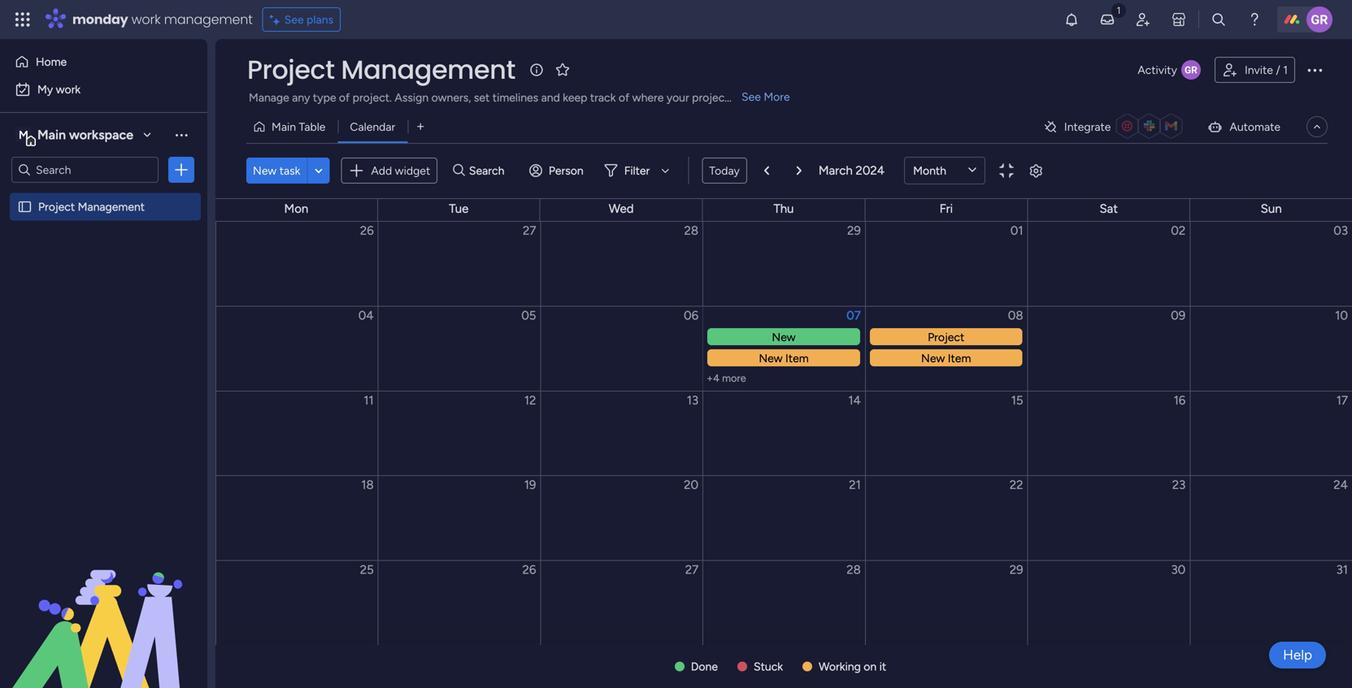 Task type: describe. For each thing, give the bounding box(es) containing it.
where
[[632, 91, 664, 105]]

see for see more
[[742, 90, 761, 104]]

on
[[864, 660, 877, 674]]

integrate
[[1065, 120, 1111, 134]]

my
[[37, 83, 53, 96]]

my work link
[[10, 76, 198, 102]]

1 vertical spatial options image
[[173, 162, 190, 178]]

main for main table
[[272, 120, 296, 134]]

notifications image
[[1064, 11, 1080, 28]]

+4 more link
[[707, 372, 865, 385]]

home option
[[10, 49, 198, 75]]

1 image
[[1112, 1, 1127, 19]]

activity
[[1138, 63, 1178, 77]]

timelines
[[493, 91, 539, 105]]

select product image
[[15, 11, 31, 28]]

+4
[[707, 372, 720, 385]]

workspace image
[[15, 126, 32, 144]]

home link
[[10, 49, 198, 75]]

show board description image
[[527, 62, 546, 78]]

/
[[1276, 63, 1281, 77]]

angle down image
[[315, 165, 323, 177]]

2 of from the left
[[619, 91, 630, 105]]

project.
[[353, 91, 392, 105]]

done
[[691, 660, 718, 674]]

lottie animation element
[[0, 525, 207, 689]]

it
[[880, 660, 887, 674]]

home
[[36, 55, 67, 69]]

workspace options image
[[173, 127, 190, 143]]

manage
[[249, 91, 289, 105]]

my work
[[37, 83, 81, 96]]

project management list box
[[0, 190, 207, 440]]

more
[[764, 90, 790, 104]]

stands.
[[732, 91, 768, 105]]

person
[[549, 164, 584, 178]]

thu
[[774, 202, 794, 216]]

set
[[474, 91, 490, 105]]

my work option
[[10, 76, 198, 102]]

help image
[[1247, 11, 1263, 28]]

calendar
[[350, 120, 396, 134]]

today button
[[702, 158, 747, 184]]

month
[[914, 164, 947, 178]]

new task button
[[246, 158, 307, 184]]

see plans button
[[262, 7, 341, 32]]

monday work management
[[72, 10, 253, 28]]

new task
[[253, 164, 300, 178]]

Project Management field
[[243, 52, 520, 88]]

1
[[1284, 63, 1288, 77]]

0 vertical spatial management
[[341, 52, 516, 88]]

1 horizontal spatial project management
[[247, 52, 516, 88]]

invite / 1
[[1245, 63, 1288, 77]]

help button
[[1270, 643, 1327, 669]]

filter button
[[598, 158, 675, 184]]

main table button
[[246, 114, 338, 140]]

add view image
[[417, 121, 424, 133]]

lottie animation image
[[0, 525, 207, 689]]

work for monday
[[131, 10, 161, 28]]

arrow down image
[[656, 161, 675, 181]]

task
[[280, 164, 300, 178]]

sun
[[1261, 202, 1282, 216]]

help
[[1284, 647, 1313, 664]]

owners,
[[432, 91, 471, 105]]

add widget
[[371, 164, 430, 178]]

integrate button
[[1037, 110, 1194, 144]]

main for main workspace
[[37, 127, 66, 143]]

update feed image
[[1100, 11, 1116, 28]]

new
[[253, 164, 277, 178]]

project management inside "list box"
[[38, 200, 145, 214]]

main workspace
[[37, 127, 133, 143]]

wed
[[609, 202, 634, 216]]

more
[[722, 372, 746, 385]]

stuck
[[754, 660, 783, 674]]

add
[[371, 164, 392, 178]]

automate
[[1230, 120, 1281, 134]]



Task type: vqa. For each thing, say whether or not it's contained in the screenshot.
Close My private tasks image
no



Task type: locate. For each thing, give the bounding box(es) containing it.
main left "table"
[[272, 120, 296, 134]]

fri
[[940, 202, 953, 216]]

track
[[590, 91, 616, 105]]

1 horizontal spatial see
[[742, 90, 761, 104]]

main right workspace icon
[[37, 127, 66, 143]]

1 vertical spatial work
[[56, 83, 81, 96]]

1 vertical spatial management
[[78, 200, 145, 214]]

v2 search image
[[453, 162, 465, 180]]

2024
[[856, 163, 885, 178]]

see left more
[[742, 90, 761, 104]]

main inside main table button
[[272, 120, 296, 134]]

your
[[667, 91, 690, 105]]

1 horizontal spatial management
[[341, 52, 516, 88]]

0 vertical spatial project
[[247, 52, 335, 88]]

see left the plans at the top
[[284, 13, 304, 26]]

monday marketplace image
[[1171, 11, 1188, 28]]

keep
[[563, 91, 588, 105]]

0 horizontal spatial options image
[[173, 162, 190, 178]]

any
[[292, 91, 310, 105]]

1 horizontal spatial list arrow image
[[797, 166, 802, 176]]

0 horizontal spatial see
[[284, 13, 304, 26]]

plans
[[307, 13, 334, 26]]

march 2024
[[819, 163, 885, 178]]

add widget button
[[341, 158, 438, 184]]

0 horizontal spatial work
[[56, 83, 81, 96]]

option
[[0, 192, 207, 196]]

+4 more
[[707, 372, 746, 385]]

1 vertical spatial project management
[[38, 200, 145, 214]]

workspace selection element
[[15, 125, 136, 146]]

manage any type of project. assign owners, set timelines and keep track of where your project stands.
[[249, 91, 768, 105]]

invite members image
[[1135, 11, 1152, 28]]

1 horizontal spatial options image
[[1305, 60, 1325, 80]]

list arrow image
[[764, 166, 769, 176], [797, 166, 802, 176]]

of
[[339, 91, 350, 105], [619, 91, 630, 105]]

project management down search in workspace 'field'
[[38, 200, 145, 214]]

options image
[[1305, 60, 1325, 80], [173, 162, 190, 178]]

project
[[692, 91, 729, 105]]

calendar button
[[338, 114, 408, 140]]

0 horizontal spatial project management
[[38, 200, 145, 214]]

Search field
[[465, 159, 514, 182]]

filter
[[624, 164, 650, 178]]

work
[[131, 10, 161, 28], [56, 83, 81, 96]]

see
[[284, 13, 304, 26], [742, 90, 761, 104]]

Search in workspace field
[[34, 161, 136, 179]]

1 horizontal spatial work
[[131, 10, 161, 28]]

work for my
[[56, 83, 81, 96]]

mon
[[284, 202, 309, 216]]

main inside workspace selection element
[[37, 127, 66, 143]]

collapse board header image
[[1311, 120, 1324, 133]]

0 vertical spatial see
[[284, 13, 304, 26]]

list arrow image left march
[[797, 166, 802, 176]]

assign
[[395, 91, 429, 105]]

project inside "list box"
[[38, 200, 75, 214]]

project
[[247, 52, 335, 88], [38, 200, 75, 214]]

today
[[709, 164, 740, 178]]

project up any
[[247, 52, 335, 88]]

automate button
[[1201, 114, 1288, 140]]

widget
[[395, 164, 430, 178]]

see inside button
[[284, 13, 304, 26]]

add to favorites image
[[555, 61, 571, 78]]

project management up 'project.'
[[247, 52, 516, 88]]

of right the track
[[619, 91, 630, 105]]

1 horizontal spatial project
[[247, 52, 335, 88]]

options image right 1
[[1305, 60, 1325, 80]]

management
[[164, 10, 253, 28]]

1 vertical spatial see
[[742, 90, 761, 104]]

0 horizontal spatial project
[[38, 200, 75, 214]]

monday
[[72, 10, 128, 28]]

working
[[819, 660, 861, 674]]

2 list arrow image from the left
[[797, 166, 802, 176]]

management inside "list box"
[[78, 200, 145, 214]]

list arrow image right today button
[[764, 166, 769, 176]]

tue
[[449, 202, 469, 216]]

0 vertical spatial work
[[131, 10, 161, 28]]

table
[[299, 120, 326, 134]]

1 list arrow image from the left
[[764, 166, 769, 176]]

work inside option
[[56, 83, 81, 96]]

0 horizontal spatial list arrow image
[[764, 166, 769, 176]]

march
[[819, 163, 853, 178]]

sat
[[1100, 202, 1118, 216]]

public board image
[[17, 199, 33, 215]]

main table
[[272, 120, 326, 134]]

project right public board icon
[[38, 200, 75, 214]]

main
[[272, 120, 296, 134], [37, 127, 66, 143]]

activity button
[[1132, 57, 1209, 83]]

and
[[541, 91, 560, 105]]

0 horizontal spatial of
[[339, 91, 350, 105]]

1 horizontal spatial main
[[272, 120, 296, 134]]

see plans
[[284, 13, 334, 26]]

of right the type
[[339, 91, 350, 105]]

greg robinson image
[[1307, 7, 1333, 33]]

work right my
[[56, 83, 81, 96]]

management
[[341, 52, 516, 88], [78, 200, 145, 214]]

person button
[[523, 158, 594, 184]]

project management
[[247, 52, 516, 88], [38, 200, 145, 214]]

working on it
[[819, 660, 887, 674]]

management up the assign
[[341, 52, 516, 88]]

invite / 1 button
[[1215, 57, 1296, 83]]

options image down workspace options icon
[[173, 162, 190, 178]]

0 vertical spatial options image
[[1305, 60, 1325, 80]]

work right monday
[[131, 10, 161, 28]]

search everything image
[[1211, 11, 1227, 28]]

see more
[[742, 90, 790, 104]]

1 vertical spatial project
[[38, 200, 75, 214]]

1 of from the left
[[339, 91, 350, 105]]

see for see plans
[[284, 13, 304, 26]]

0 vertical spatial project management
[[247, 52, 516, 88]]

management down search in workspace 'field'
[[78, 200, 145, 214]]

type
[[313, 91, 336, 105]]

1 horizontal spatial of
[[619, 91, 630, 105]]

0 horizontal spatial management
[[78, 200, 145, 214]]

see more link
[[740, 89, 792, 105]]

invite
[[1245, 63, 1274, 77]]

0 horizontal spatial main
[[37, 127, 66, 143]]

m
[[19, 128, 28, 142]]

workspace
[[69, 127, 133, 143]]



